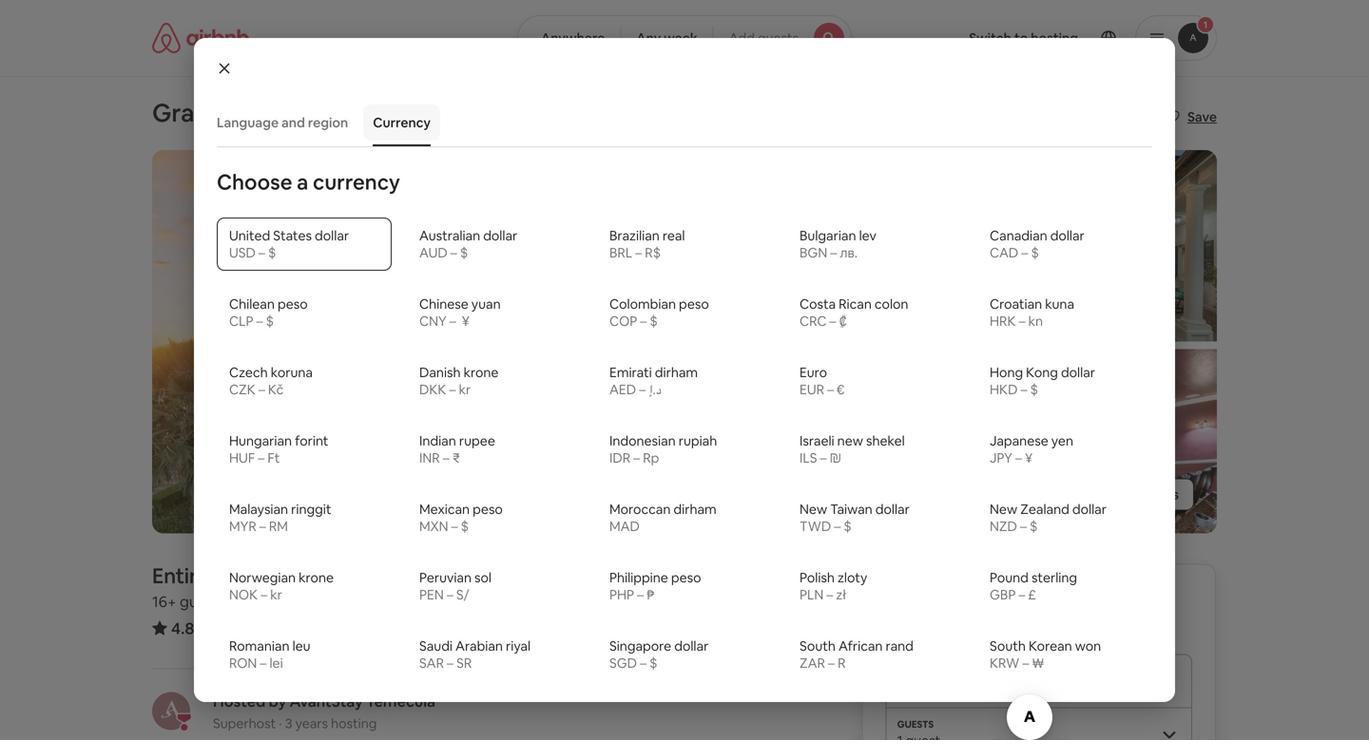 Task type: describe. For each thing, give the bounding box(es) containing it.
singapore dollar sgd – $
[[610, 638, 709, 672]]

singapore
[[610, 638, 672, 655]]

spacious patio lights up at night. image
[[959, 150, 1217, 342]]

– inside bulgarian lev bgn – лв.
[[831, 244, 837, 262]]

3
[[285, 716, 292, 733]]

r
[[838, 655, 846, 672]]

hkd
[[990, 381, 1018, 398]]

a luxury temecula experienced designed for group stays. image
[[692, 350, 951, 534]]

– inside costa rican colon crc – ₡
[[830, 313, 836, 330]]

crc
[[800, 313, 827, 330]]

– inside 'new taiwan dollar twd – $'
[[834, 518, 841, 535]]

kuna
[[1045, 296, 1075, 313]]

$4,157
[[956, 587, 1017, 614]]

huf
[[229, 450, 255, 467]]

guests for 16+
[[180, 592, 227, 612]]

kong
[[1026, 364, 1058, 381]]

kn
[[1029, 313, 1043, 330]]

show
[[1081, 486, 1116, 503]]

croatian kuna hrk – kn
[[990, 296, 1075, 330]]

mexican peso mxn – $
[[419, 501, 503, 535]]

mexican
[[419, 501, 470, 518]]

private movie theater! image
[[959, 350, 1217, 534]]

colombian peso cop – $
[[610, 296, 709, 330]]

canadian dollar cad – $
[[990, 227, 1085, 262]]

$ inside 'singapore dollar sgd – $'
[[650, 655, 658, 672]]

– inside australian dollar aud – $
[[451, 244, 457, 262]]

idr
[[610, 450, 631, 467]]

south african rand zar – r
[[800, 638, 914, 672]]

krone for danish krone dkk – kr
[[464, 364, 499, 381]]

yen
[[1052, 433, 1074, 450]]

$ inside "united states dollar usd – $"
[[268, 244, 276, 262]]

$ inside chilean peso clp – $
[[266, 313, 274, 330]]

australian dollar aud – $
[[419, 227, 518, 262]]

$ inside canadian dollar cad – $
[[1031, 244, 1039, 262]]

languages dialog
[[194, 38, 1175, 741]]

philippine
[[610, 570, 668, 587]]

language and region button
[[207, 105, 358, 141]]

united
[[229, 227, 270, 244]]

costa rican colon crc – ₡
[[800, 296, 909, 330]]

– inside norwegian krone nok – kr
[[261, 587, 267, 604]]

clp
[[229, 313, 253, 330]]

zar
[[800, 655, 825, 672]]

jpy
[[990, 450, 1013, 467]]

￥
[[459, 313, 473, 330]]

choose a language and currency element
[[205, 99, 1164, 741]]

– inside saudi arabian riyal sar – sr
[[447, 655, 454, 672]]

£
[[1029, 587, 1036, 604]]

dkk
[[419, 381, 446, 398]]

₱
[[647, 587, 655, 604]]

rupee
[[459, 433, 495, 450]]

$ inside colombian peso cop – $
[[650, 313, 658, 330]]

koruna
[[271, 364, 313, 381]]

– inside mexican peso mxn – $
[[451, 518, 458, 535]]

sgd
[[610, 655, 637, 672]]

kr for dkk – kr
[[459, 381, 471, 398]]

anywhere
[[541, 29, 605, 47]]

euro
[[800, 364, 827, 381]]

1/19/2024 button
[[886, 655, 1193, 708]]

emirati
[[610, 364, 652, 381]]

ﺩ.ﺇ
[[649, 381, 661, 398]]

$ inside 'new taiwan dollar twd – $'
[[844, 518, 852, 535]]

pound
[[990, 570, 1029, 587]]

chilean peso clp – $
[[229, 296, 308, 330]]

peso for colombian peso cop – $
[[679, 296, 709, 313]]

krone for norwegian krone nok – kr
[[299, 570, 334, 587]]

– inside south korean won krw – ₩
[[1023, 655, 1029, 672]]

euro eur – €
[[800, 364, 845, 398]]

₪
[[830, 450, 842, 467]]

entire home in temecula, california
[[152, 563, 490, 590]]

– inside indian rupee inr – ₹
[[443, 450, 450, 467]]

dollar inside new zealand dollar nzd – $
[[1073, 501, 1107, 518]]

– inside emirati dirham aed – ﺩ.ﺇ
[[639, 381, 646, 398]]

czech
[[229, 364, 268, 381]]

– inside 'chinese yuan cny – ￥'
[[450, 313, 456, 330]]

zealand
[[1021, 501, 1070, 518]]

dirham for emirati dirham aed – ﺩ.ﺇ
[[655, 364, 698, 381]]

– inside czech koruna czk – kč
[[259, 381, 265, 398]]

sar
[[419, 655, 444, 672]]

sol
[[475, 570, 492, 587]]

hungarian forint huf – ft
[[229, 433, 329, 467]]

save button
[[1157, 101, 1225, 133]]

new for twd
[[800, 501, 828, 518]]

new taiwan dollar twd – $
[[800, 501, 910, 535]]

indian
[[419, 433, 456, 450]]

superhost
[[213, 716, 276, 733]]

– inside polish zloty pln – zł
[[827, 587, 833, 604]]

1 horizontal spatial by
[[347, 97, 376, 129]]

¥
[[1025, 450, 1033, 467]]

canadian
[[990, 227, 1048, 244]]

grand contento by avantstay | luxe estate w/ pool
[[152, 97, 743, 129]]

indonesian
[[610, 433, 676, 450]]

a
[[297, 169, 308, 196]]

bulgarian
[[800, 227, 856, 244]]

grand
[[152, 97, 225, 129]]

anywhere button
[[517, 15, 621, 61]]

krw
[[990, 655, 1020, 672]]

new for nzd
[[990, 501, 1018, 518]]

peso for mexican peso mxn – $
[[473, 501, 503, 518]]

– inside philippine peso php – ₱
[[637, 587, 644, 604]]

shekel
[[866, 433, 905, 450]]

– inside south african rand zar – r
[[828, 655, 835, 672]]

host profile picture image
[[152, 693, 190, 731]]

indonesian rupiah idr – rp
[[610, 433, 717, 467]]

– inside danish krone dkk – kr
[[449, 381, 456, 398]]

– inside hong kong dollar hkd – $
[[1021, 381, 1028, 398]]

japanese yen jpy – ¥
[[990, 433, 1074, 467]]

currency
[[313, 169, 400, 196]]

– inside colombian peso cop – $
[[640, 313, 647, 330]]

– inside euro eur – €
[[827, 381, 834, 398]]

polish zloty pln – zł
[[800, 570, 868, 604]]

save
[[1188, 108, 1217, 126]]

yuan
[[472, 296, 501, 313]]

profile element
[[875, 0, 1217, 76]]

dirham for moroccan dirham mad
[[674, 501, 717, 518]]

bedrooms
[[248, 592, 321, 612]]

region
[[308, 114, 348, 131]]



Task type: locate. For each thing, give the bounding box(es) containing it.
– left sr
[[447, 655, 454, 672]]

– left r at the bottom
[[828, 655, 835, 672]]

avantstay left '|'
[[381, 97, 500, 129]]

peso inside mexican peso mxn – $
[[473, 501, 503, 518]]

peso right colombian
[[679, 296, 709, 313]]

w/
[[656, 97, 687, 129]]

0 horizontal spatial avantstay
[[290, 692, 363, 712]]

tab list inside choose a language and currency element
[[207, 99, 1153, 146]]

– inside romanian leu ron – lei
[[260, 655, 267, 672]]

1 new from the left
[[800, 501, 828, 518]]

$ right usd
[[268, 244, 276, 262]]

– right hkd
[[1021, 381, 1028, 398]]

1 horizontal spatial ·
[[279, 716, 282, 733]]

by inside 'hosted by avantstay temecula superhost · 3 years hosting'
[[269, 692, 286, 712]]

$ inside mexican peso mxn – $
[[461, 518, 469, 535]]

1 horizontal spatial south
[[990, 638, 1026, 655]]

0 vertical spatial krone
[[464, 364, 499, 381]]

4.83
[[171, 619, 204, 639]]

hong
[[990, 364, 1023, 381]]

dollar right states at the top
[[315, 227, 349, 244]]

1 vertical spatial dirham
[[674, 501, 717, 518]]

krone inside norwegian krone nok – kr
[[299, 570, 334, 587]]

dollar inside 'new taiwan dollar twd – $'
[[876, 501, 910, 518]]

avantstay
[[381, 97, 500, 129], [290, 692, 363, 712]]

2 south from the left
[[990, 638, 1026, 655]]

dollar right taiwan
[[876, 501, 910, 518]]

1 vertical spatial kr
[[270, 587, 282, 604]]

dollar right kong
[[1061, 364, 1096, 381]]

language and region
[[217, 114, 348, 131]]

1 horizontal spatial krone
[[464, 364, 499, 381]]

chilean
[[229, 296, 275, 313]]

– left kn
[[1019, 313, 1026, 330]]

– right cad
[[1022, 244, 1028, 262]]

years
[[295, 716, 328, 733]]

sterling
[[1032, 570, 1078, 587]]

new left taiwan
[[800, 501, 828, 518]]

dirham right emirati
[[655, 364, 698, 381]]

south for zar
[[800, 638, 836, 655]]

0 horizontal spatial new
[[800, 501, 828, 518]]

by up 3
[[269, 692, 286, 712]]

–
[[259, 244, 265, 262], [451, 244, 457, 262], [636, 244, 642, 262], [831, 244, 837, 262], [1022, 244, 1028, 262], [256, 313, 263, 330], [450, 313, 456, 330], [640, 313, 647, 330], [830, 313, 836, 330], [1019, 313, 1026, 330], [259, 381, 265, 398], [449, 381, 456, 398], [639, 381, 646, 398], [827, 381, 834, 398], [1021, 381, 1028, 398], [258, 450, 265, 467], [443, 450, 450, 467], [634, 450, 640, 467], [820, 450, 827, 467], [1016, 450, 1022, 467], [259, 518, 266, 535], [451, 518, 458, 535], [834, 518, 841, 535], [1020, 518, 1027, 535], [261, 587, 267, 604], [447, 587, 453, 604], [637, 587, 644, 604], [827, 587, 833, 604], [1019, 587, 1026, 604], [260, 655, 267, 672], [447, 655, 454, 672], [640, 655, 647, 672], [828, 655, 835, 672], [1023, 655, 1029, 672]]

guests inside add guests button
[[758, 29, 799, 47]]

peso right mexican
[[473, 501, 503, 518]]

kr right dkk
[[459, 381, 471, 398]]

1 vertical spatial guests
[[180, 592, 227, 612]]

1 horizontal spatial new
[[990, 501, 1018, 518]]

1 vertical spatial krone
[[299, 570, 334, 587]]

– inside the peruvian sol pen – s/
[[447, 587, 453, 604]]

– inside brazilian real brl – r$
[[636, 244, 642, 262]]

peso inside chilean peso clp – $
[[278, 296, 308, 313]]

0 horizontal spatial krone
[[299, 570, 334, 587]]

norwegian krone nok – kr
[[229, 570, 334, 604]]

$ right "nzd"
[[1030, 518, 1038, 535]]

0 horizontal spatial by
[[269, 692, 286, 712]]

nok
[[229, 587, 258, 604]]

– inside pound sterling gbp – £
[[1019, 587, 1026, 604]]

1 south from the left
[[800, 638, 836, 655]]

malaysian
[[229, 501, 288, 518]]

kr inside danish krone dkk – kr
[[459, 381, 471, 398]]

israeli
[[800, 433, 835, 450]]

· inside 'hosted by avantstay temecula superhost · 3 years hosting'
[[279, 716, 282, 733]]

1 vertical spatial avantstay
[[290, 692, 363, 712]]

united states dollar usd – $
[[229, 227, 349, 262]]

$
[[268, 244, 276, 262], [460, 244, 468, 262], [1031, 244, 1039, 262], [266, 313, 274, 330], [650, 313, 658, 330], [1031, 381, 1038, 398], [461, 518, 469, 535], [844, 518, 852, 535], [1030, 518, 1038, 535], [650, 655, 658, 672]]

– inside croatian kuna hrk – kn
[[1019, 313, 1026, 330]]

african
[[839, 638, 883, 655]]

by right and
[[347, 97, 376, 129]]

guests
[[758, 29, 799, 47], [180, 592, 227, 612]]

peso
[[278, 296, 308, 313], [679, 296, 709, 313], [473, 501, 503, 518], [671, 570, 701, 587]]

bgn
[[800, 244, 828, 262]]

0 vertical spatial by
[[347, 97, 376, 129]]

– left r$
[[636, 244, 642, 262]]

– inside 'singapore dollar sgd – $'
[[640, 655, 647, 672]]

0 vertical spatial guests
[[758, 29, 799, 47]]

choose a currency
[[217, 169, 400, 196]]

1 horizontal spatial avantstay
[[381, 97, 500, 129]]

$ right sgd on the bottom of page
[[650, 655, 658, 672]]

0 horizontal spatial guests
[[180, 592, 227, 612]]

– right the cop
[[640, 313, 647, 330]]

hosted by avantstay temecula superhost · 3 years hosting
[[213, 692, 436, 733]]

– left ₱
[[637, 587, 644, 604]]

dollar inside 'singapore dollar sgd – $'
[[675, 638, 709, 655]]

ringgit
[[291, 501, 331, 518]]

philippine peso php – ₱
[[610, 570, 701, 604]]

dollar right the singapore at the left
[[675, 638, 709, 655]]

peso inside philippine peso php – ₱
[[671, 570, 701, 587]]

$ inside new zealand dollar nzd – $
[[1030, 518, 1038, 535]]

cad
[[990, 244, 1019, 262]]

dollar
[[315, 227, 349, 244], [483, 227, 518, 244], [1051, 227, 1085, 244], [1061, 364, 1096, 381], [876, 501, 910, 518], [1073, 501, 1107, 518], [675, 638, 709, 655]]

$ right the clp
[[266, 313, 274, 330]]

new inside new zealand dollar nzd – $
[[990, 501, 1018, 518]]

– left ₪
[[820, 450, 827, 467]]

0 horizontal spatial kr
[[270, 587, 282, 604]]

temecula,
[[294, 563, 393, 590]]

indian rupee inr – ₹
[[419, 433, 495, 467]]

krone
[[464, 364, 499, 381], [299, 570, 334, 587]]

10-minute drive to convenient grocery shopping. image
[[152, 150, 685, 534]]

0 vertical spatial dirham
[[655, 364, 698, 381]]

– right sgd on the bottom of page
[[640, 655, 647, 672]]

$ right cad
[[1031, 244, 1039, 262]]

1 vertical spatial ·
[[279, 716, 282, 733]]

dirham inside emirati dirham aed – ﺩ.ﺇ
[[655, 364, 698, 381]]

colon
[[875, 296, 909, 313]]

temecula
[[366, 692, 436, 712]]

₩
[[1032, 655, 1045, 672]]

luxe
[[517, 97, 572, 129]]

south for krw
[[990, 638, 1026, 655]]

– inside indonesian rupiah idr – rp
[[634, 450, 640, 467]]

peso right ₱
[[671, 570, 701, 587]]

california
[[397, 563, 490, 590]]

kč
[[268, 381, 284, 398]]

kr
[[459, 381, 471, 398], [270, 587, 282, 604]]

estate
[[577, 97, 651, 129]]

– left ₡
[[830, 313, 836, 330]]

7
[[237, 592, 245, 612]]

taiwan
[[830, 501, 873, 518]]

south inside south african rand zar – r
[[800, 638, 836, 655]]

dollar right canadian
[[1051, 227, 1085, 244]]

hungarian
[[229, 433, 292, 450]]

– left ﺩ.ﺇ in the bottom left of the page
[[639, 381, 646, 398]]

tab list containing language and region
[[207, 99, 1153, 146]]

new
[[800, 501, 828, 518], [990, 501, 1018, 518]]

dollar inside "united states dollar usd – $"
[[315, 227, 349, 244]]

– right "nzd"
[[1020, 518, 1027, 535]]

– right usd
[[259, 244, 265, 262]]

– right dkk
[[449, 381, 456, 398]]

1 vertical spatial by
[[269, 692, 286, 712]]

2 new from the left
[[990, 501, 1018, 518]]

r$
[[645, 244, 661, 262]]

– left "ft"
[[258, 450, 265, 467]]

currency button
[[363, 105, 440, 141]]

s/
[[456, 587, 469, 604]]

0 horizontal spatial south
[[800, 638, 836, 655]]

– left s/
[[447, 587, 453, 604]]

avantstay inside 'hosted by avantstay temecula superhost · 3 years hosting'
[[290, 692, 363, 712]]

krone right danish
[[464, 364, 499, 381]]

twd
[[800, 518, 831, 535]]

– left ￥
[[450, 313, 456, 330]]

– left лв.
[[831, 244, 837, 262]]

– left ₩
[[1023, 655, 1029, 672]]

dollar right australian
[[483, 227, 518, 244]]

0 horizontal spatial ·
[[230, 592, 234, 612]]

– inside 'malaysian ringgit myr – rm'
[[259, 518, 266, 535]]

– inside japanese yen jpy – ¥
[[1016, 450, 1022, 467]]

$ inside australian dollar aud – $
[[460, 244, 468, 262]]

– right the clp
[[256, 313, 263, 330]]

brl
[[610, 244, 633, 262]]

show all photos
[[1081, 486, 1179, 503]]

· left 3
[[279, 716, 282, 733]]

1 horizontal spatial kr
[[459, 381, 471, 398]]

krone right in
[[299, 570, 334, 587]]

dollar inside canadian dollar cad – $
[[1051, 227, 1085, 244]]

$ inside hong kong dollar hkd – $
[[1031, 381, 1038, 398]]

mad
[[610, 518, 640, 535]]

5.5 baths
[[395, 592, 458, 612]]

kr for nok – kr
[[270, 587, 282, 604]]

peso for philippine peso php – ₱
[[671, 570, 701, 587]]

None search field
[[517, 15, 852, 61]]

new inside 'new taiwan dollar twd – $'
[[800, 501, 828, 518]]

– left ¥
[[1016, 450, 1022, 467]]

0 vertical spatial kr
[[459, 381, 471, 398]]

– inside "united states dollar usd – $"
[[259, 244, 265, 262]]

lei
[[270, 655, 283, 672]]

brazilian
[[610, 227, 660, 244]]

– inside canadian dollar cad – $
[[1022, 244, 1028, 262]]

– left kč
[[259, 381, 265, 398]]

dirham
[[655, 364, 698, 381], [674, 501, 717, 518]]

– right aud
[[451, 244, 457, 262]]

·
[[230, 592, 234, 612], [279, 716, 282, 733]]

– left rm at the bottom left
[[259, 518, 266, 535]]

any week
[[637, 29, 698, 47]]

kr inside norwegian krone nok – kr
[[270, 587, 282, 604]]

lev
[[859, 227, 877, 244]]

rican
[[839, 296, 872, 313]]

ron
[[229, 655, 257, 672]]

czech koruna czk – kč
[[229, 364, 313, 398]]

$ right aud
[[460, 244, 468, 262]]

tab list
[[207, 99, 1153, 146]]

– inside new zealand dollar nzd – $
[[1020, 518, 1027, 535]]

photos
[[1135, 486, 1179, 503]]

– right mxn
[[451, 518, 458, 535]]

south left r at the bottom
[[800, 638, 836, 655]]

– inside hungarian forint huf – ft
[[258, 450, 265, 467]]

guests up 4.83
[[180, 592, 227, 612]]

riyal
[[506, 638, 531, 655]]

peso inside colombian peso cop – $
[[679, 296, 709, 313]]

bulgarian lev bgn – лв.
[[800, 227, 877, 262]]

– left zł
[[827, 587, 833, 604]]

australian
[[419, 227, 480, 244]]

any
[[637, 29, 661, 47]]

south inside south korean won krw – ₩
[[990, 638, 1026, 655]]

eur
[[800, 381, 825, 398]]

0 vertical spatial ·
[[230, 592, 234, 612]]

– right twd
[[834, 518, 841, 535]]

guests for add
[[758, 29, 799, 47]]

peso for chilean peso clp – $
[[278, 296, 308, 313]]

avantstay up years
[[290, 692, 363, 712]]

0 vertical spatial avantstay
[[381, 97, 500, 129]]

guests right add
[[758, 29, 799, 47]]

– inside chilean peso clp – $
[[256, 313, 263, 330]]

your grand temecula escape features a main house and a guest house. image
[[692, 150, 951, 342]]

dollar inside hong kong dollar hkd – $
[[1061, 364, 1096, 381]]

south left ₩
[[990, 638, 1026, 655]]

entire
[[152, 563, 209, 590]]

none search field containing anywhere
[[517, 15, 852, 61]]

saudi arabian riyal sar – sr
[[419, 638, 531, 672]]

dirham inside 'moroccan dirham mad'
[[674, 501, 717, 518]]

and
[[282, 114, 305, 131]]

kr right nok
[[270, 587, 282, 604]]

– left €
[[827, 381, 834, 398]]

$ right hkd
[[1031, 381, 1038, 398]]

ft
[[268, 450, 280, 467]]

dollar left 'all'
[[1073, 501, 1107, 518]]

– right nok
[[261, 587, 267, 604]]

– left £
[[1019, 587, 1026, 604]]

· left "7"
[[230, 592, 234, 612]]

usd
[[229, 244, 256, 262]]

leu
[[293, 638, 311, 655]]

– left ₹
[[443, 450, 450, 467]]

1 horizontal spatial guests
[[758, 29, 799, 47]]

new left the zealand
[[990, 501, 1018, 518]]

forint
[[295, 433, 329, 450]]

krone inside danish krone dkk – kr
[[464, 364, 499, 381]]

dollar inside australian dollar aud – $
[[483, 227, 518, 244]]

dirham right moroccan
[[674, 501, 717, 518]]

rand
[[886, 638, 914, 655]]

peruvian sol pen – s/
[[419, 570, 492, 604]]

5.5
[[395, 592, 415, 612]]

$ right the cop
[[650, 313, 658, 330]]

new zealand dollar nzd – $
[[990, 501, 1107, 535]]

$ right mxn
[[461, 518, 469, 535]]

home
[[213, 563, 268, 590]]

$ right twd
[[844, 518, 852, 535]]

peso right chilean
[[278, 296, 308, 313]]

polish
[[800, 570, 835, 587]]

– left lei
[[260, 655, 267, 672]]

– inside israeli new shekel ils – ₪
[[820, 450, 827, 467]]

japanese
[[990, 433, 1049, 450]]

norwegian
[[229, 570, 296, 587]]

– left rp
[[634, 450, 640, 467]]



Task type: vqa. For each thing, say whether or not it's contained in the screenshot.


